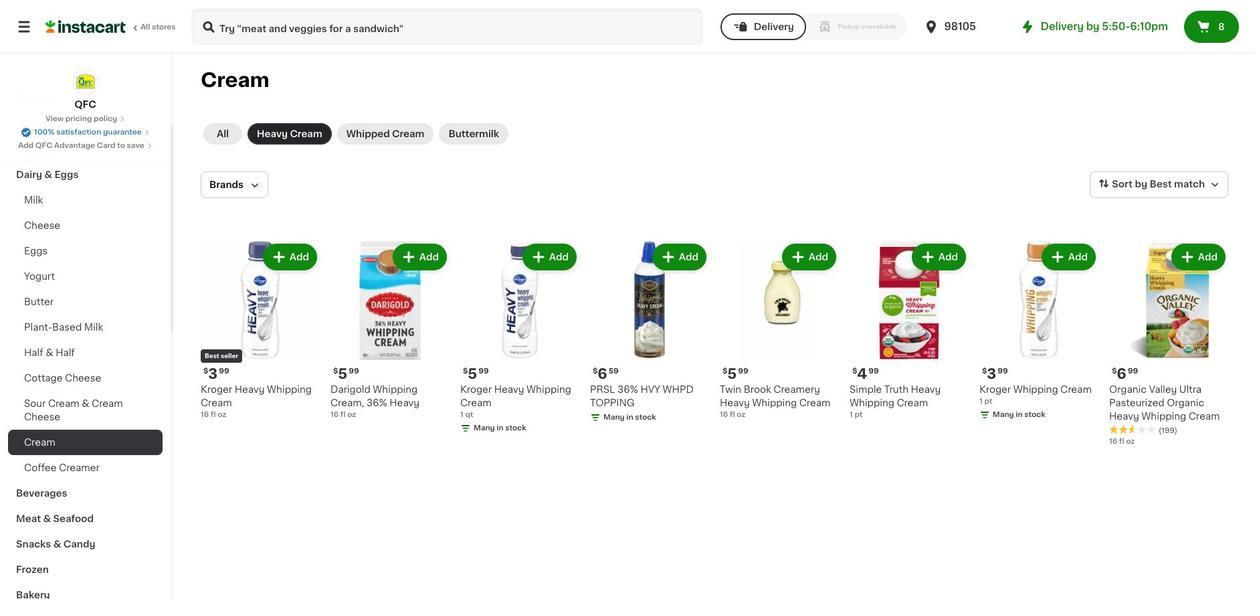 Task type: describe. For each thing, give the bounding box(es) containing it.
add button for first 'product' group from right
[[1173, 245, 1225, 269]]

cottage cheese
[[24, 374, 101, 383]]

0 horizontal spatial eggs
[[24, 246, 48, 256]]

pt inside simple truth heavy whipping cream 1 pt
[[855, 411, 863, 418]]

6 for organic
[[1117, 367, 1127, 381]]

milk link
[[8, 187, 163, 213]]

fl inside darigold whipping cream, 36% heavy 16 fl oz
[[341, 411, 346, 418]]

sour cream & cream cheese link
[[8, 391, 163, 430]]

candy
[[63, 540, 95, 549]]

ultra
[[1180, 385, 1202, 394]]

guarantee
[[103, 129, 142, 136]]

add inside 'link'
[[18, 142, 34, 149]]

16 fl oz
[[1110, 438, 1135, 445]]

cream inside kroger heavy whipping cream 16 fl oz
[[201, 398, 232, 408]]

frozen
[[16, 565, 49, 574]]

59
[[609, 367, 619, 375]]

1 horizontal spatial milk
[[84, 323, 103, 332]]

whipping inside "kroger heavy whipping cream 1 qt"
[[527, 385, 572, 394]]

all stores
[[141, 23, 176, 31]]

fl inside kroger heavy whipping cream 16 fl oz
[[211, 411, 216, 418]]

dairy
[[16, 170, 42, 179]]

plant-
[[24, 323, 52, 332]]

butter link
[[8, 289, 163, 315]]

1 horizontal spatial stock
[[635, 414, 657, 421]]

cream link
[[8, 430, 163, 455]]

twin
[[720, 385, 742, 394]]

$ 3 99 for kroger whipping cream
[[983, 367, 1008, 381]]

8
[[1219, 22, 1225, 31]]

fl down pasteurized at the bottom right
[[1120, 438, 1125, 445]]

sort
[[1113, 180, 1133, 189]]

cream inside simple truth heavy whipping cream 1 pt
[[897, 398, 928, 408]]

0 horizontal spatial milk
[[24, 195, 43, 205]]

meat
[[16, 514, 41, 523]]

99 for eighth 'product' group from right
[[219, 367, 229, 375]]

$ for second 'product' group from left
[[333, 367, 338, 375]]

match
[[1175, 180, 1206, 189]]

whipping inside the kroger whipping cream 1 pt
[[1014, 385, 1059, 394]]

1 inside "kroger heavy whipping cream 1 qt"
[[461, 411, 464, 418]]

many in stock for 3
[[993, 411, 1046, 418]]

$ for second 'product' group from right
[[983, 367, 988, 375]]

Search field
[[193, 9, 702, 44]]

dairy & eggs link
[[8, 162, 163, 187]]

by for sort
[[1136, 180, 1148, 189]]

98105 button
[[923, 8, 1004, 46]]

99 for second 'product' group from right
[[998, 367, 1008, 375]]

pricing
[[65, 115, 92, 122]]

1 inside the kroger whipping cream 1 pt
[[980, 398, 983, 405]]

instacart logo image
[[46, 19, 126, 35]]

4 product group from the left
[[590, 241, 710, 426]]

$ for eighth 'product' group from right
[[203, 367, 208, 375]]

100% satisfaction guarantee button
[[21, 125, 150, 138]]

1 horizontal spatial in
[[627, 414, 634, 421]]

1 horizontal spatial organic
[[1168, 398, 1205, 408]]

brands
[[210, 180, 244, 189]]

all link
[[203, 123, 242, 145]]

add button for 6th 'product' group from right
[[524, 245, 576, 269]]

36% inside the prsl 36% hvy whpd topping
[[618, 385, 638, 394]]

kroger heavy whipping cream 1 qt
[[461, 385, 572, 418]]

satisfaction
[[56, 129, 101, 136]]

meat & seafood
[[16, 514, 94, 523]]

brands button
[[201, 171, 268, 198]]

seller
[[221, 353, 238, 359]]

service type group
[[721, 13, 907, 40]]

best for best seller
[[205, 353, 219, 359]]

lists
[[37, 46, 61, 56]]

yogurt
[[24, 272, 55, 281]]

produce link
[[8, 137, 163, 162]]

cream,
[[331, 398, 364, 408]]

6 for prsl
[[598, 367, 608, 381]]

5 product group from the left
[[720, 241, 839, 420]]

(199)
[[1159, 427, 1178, 434]]

3 product group from the left
[[461, 241, 580, 436]]

1 horizontal spatial qfc
[[74, 100, 96, 109]]

add for 6th 'product' group from right
[[549, 252, 569, 262]]

add for second 'product' group from left
[[420, 252, 439, 262]]

99 for fifth 'product' group from left
[[739, 367, 749, 375]]

sour cream & cream cheese
[[24, 399, 123, 422]]

99 for second 'product' group from left
[[349, 367, 359, 375]]

16 inside twin brook creamery heavy whipping cream 16 fl oz
[[720, 411, 728, 418]]

save
[[127, 142, 144, 149]]

policy
[[94, 115, 117, 122]]

cheese link
[[8, 213, 163, 238]]

qfc link
[[73, 70, 98, 111]]

heavy inside "kroger heavy whipping cream 1 qt"
[[494, 385, 524, 394]]

4
[[858, 367, 868, 381]]

add qfc advantage card to save
[[18, 142, 144, 149]]

beverages
[[16, 489, 67, 498]]

5:50-
[[1103, 21, 1131, 31]]

recipes
[[16, 94, 55, 103]]

oz inside kroger heavy whipping cream 16 fl oz
[[218, 411, 226, 418]]

prsl 36% hvy whpd topping
[[590, 385, 694, 408]]

cream inside organic valley ultra pasteurized organic heavy whipping cream
[[1189, 412, 1221, 421]]

99 for 6th 'product' group from right
[[479, 367, 489, 375]]

truth
[[885, 385, 909, 394]]

stock for 3
[[1025, 411, 1046, 418]]

eggs inside dairy & eggs link
[[54, 170, 79, 179]]

thanksgiving link
[[8, 111, 163, 137]]

5 for twin brook creamery heavy whipping cream
[[728, 367, 737, 381]]

& inside sour cream & cream cheese
[[82, 399, 89, 408]]

8 product group from the left
[[1110, 241, 1229, 447]]

add for 5th 'product' group from the right
[[679, 252, 699, 262]]

dairy & eggs
[[16, 170, 79, 179]]

cream inside the kroger whipping cream 1 pt
[[1061, 385, 1092, 394]]

eggs link
[[8, 238, 163, 264]]

many for 5
[[474, 424, 495, 432]]

sour
[[24, 399, 46, 408]]

delivery by 5:50-6:10pm
[[1041, 21, 1169, 31]]

to
[[117, 142, 125, 149]]

2 half from the left
[[56, 348, 75, 357]]

whipping inside twin brook creamery heavy whipping cream 16 fl oz
[[753, 398, 797, 408]]

in for 3
[[1016, 411, 1023, 418]]

view
[[45, 115, 64, 122]]

card
[[97, 142, 115, 149]]

in for 5
[[497, 424, 504, 432]]

best for best match
[[1150, 180, 1172, 189]]

view pricing policy
[[45, 115, 117, 122]]

cottage
[[24, 374, 63, 383]]

1 product group from the left
[[201, 241, 320, 420]]

brook
[[744, 385, 772, 394]]

6:10pm
[[1131, 21, 1169, 31]]

organic valley ultra pasteurized organic heavy whipping cream
[[1110, 385, 1221, 421]]

advantage
[[54, 142, 95, 149]]

heavy inside kroger heavy whipping cream 16 fl oz
[[235, 385, 265, 394]]

snacks & candy link
[[8, 531, 163, 557]]

add button for second 'product' group from right
[[1043, 245, 1095, 269]]

meat & seafood link
[[8, 506, 163, 531]]

& for eggs
[[44, 170, 52, 179]]

5 for darigold whipping cream, 36% heavy
[[338, 367, 348, 381]]

creamer
[[59, 463, 100, 473]]

creamery
[[774, 385, 821, 394]]

1 half from the left
[[24, 348, 43, 357]]



Task type: vqa. For each thing, say whether or not it's contained in the screenshot.
FL in Kroger Heavy Whipping Cream 16 fl oz
yes



Task type: locate. For each thing, give the bounding box(es) containing it.
coffee creamer link
[[8, 455, 163, 481]]

0 horizontal spatial many
[[474, 424, 495, 432]]

many in stock down "kroger heavy whipping cream 1 qt"
[[474, 424, 527, 432]]

by right sort
[[1136, 180, 1148, 189]]

kroger inside the kroger whipping cream 1 pt
[[980, 385, 1012, 394]]

2 horizontal spatial many
[[993, 411, 1015, 418]]

1 horizontal spatial 5
[[468, 367, 477, 381]]

oz inside darigold whipping cream, 36% heavy 16 fl oz
[[348, 411, 356, 418]]

1 vertical spatial cheese
[[65, 374, 101, 383]]

0 vertical spatial by
[[1087, 21, 1100, 31]]

0 vertical spatial pt
[[985, 398, 993, 405]]

0 horizontal spatial 6
[[598, 367, 608, 381]]

fl
[[211, 411, 216, 418], [341, 411, 346, 418], [730, 411, 735, 418], [1120, 438, 1125, 445]]

coffee creamer
[[24, 463, 100, 473]]

$ inside $ 6 59
[[593, 367, 598, 375]]

oz down cream,
[[348, 411, 356, 418]]

buttermilk
[[449, 129, 499, 139]]

pt
[[985, 398, 993, 405], [855, 411, 863, 418]]

heavy inside organic valley ultra pasteurized organic heavy whipping cream
[[1110, 412, 1140, 421]]

2 horizontal spatial $ 5 99
[[723, 367, 749, 381]]

3
[[208, 367, 218, 381], [988, 367, 997, 381]]

by inside delivery by 5:50-6:10pm link
[[1087, 21, 1100, 31]]

qfc logo image
[[73, 70, 98, 95]]

1 vertical spatial milk
[[84, 323, 103, 332]]

1 vertical spatial all
[[217, 129, 229, 139]]

many down the topping at the bottom
[[604, 414, 625, 421]]

$ 3 99 up the kroger whipping cream 1 pt
[[983, 367, 1008, 381]]

3 $ 5 99 from the left
[[723, 367, 749, 381]]

3 kroger from the left
[[980, 385, 1012, 394]]

& for half
[[46, 348, 53, 357]]

all for all
[[217, 129, 229, 139]]

add for second 'product' group from right
[[1069, 252, 1088, 262]]

view pricing policy link
[[45, 114, 125, 125]]

many down "kroger heavy whipping cream 1 qt"
[[474, 424, 495, 432]]

half
[[24, 348, 43, 357], [56, 348, 75, 357]]

99 inside $ 4 99
[[869, 367, 879, 375]]

0 horizontal spatial $ 5 99
[[333, 367, 359, 381]]

& for seafood
[[43, 514, 51, 523]]

3 99 from the left
[[479, 367, 489, 375]]

2 $ from the left
[[333, 367, 338, 375]]

99 inside $ 6 99
[[1128, 367, 1139, 375]]

cream inside "kroger heavy whipping cream 1 qt"
[[461, 398, 492, 408]]

5 up twin
[[728, 367, 737, 381]]

stock down "kroger heavy whipping cream 1 qt"
[[506, 424, 527, 432]]

2 horizontal spatial many in stock
[[993, 411, 1046, 418]]

36% inside darigold whipping cream, 36% heavy 16 fl oz
[[367, 398, 387, 408]]

many in stock down the kroger whipping cream 1 pt
[[993, 411, 1046, 418]]

$ 5 99 for darigold whipping cream, 36% heavy
[[333, 367, 359, 381]]

oz down twin
[[737, 411, 746, 418]]

99 for 'product' group containing 4
[[869, 367, 879, 375]]

all for all stores
[[141, 23, 150, 31]]

milk right based
[[84, 323, 103, 332]]

99 up darigold
[[349, 367, 359, 375]]

6 product group from the left
[[850, 241, 969, 420]]

qfc down 100%
[[35, 142, 52, 149]]

0 horizontal spatial delivery
[[754, 22, 794, 31]]

$ up simple
[[853, 367, 858, 375]]

oz down 'best seller' at the left bottom of page
[[218, 411, 226, 418]]

2 horizontal spatial kroger
[[980, 385, 1012, 394]]

1 horizontal spatial many in stock
[[604, 414, 657, 421]]

whipping inside kroger heavy whipping cream 16 fl oz
[[267, 385, 312, 394]]

add button for eighth 'product' group from right
[[264, 245, 316, 269]]

8 add button from the left
[[1173, 245, 1225, 269]]

qfc
[[74, 100, 96, 109], [35, 142, 52, 149]]

8 button
[[1185, 11, 1240, 43]]

half & half
[[24, 348, 75, 357]]

pt inside the kroger whipping cream 1 pt
[[985, 398, 993, 405]]

1 horizontal spatial best
[[1150, 180, 1172, 189]]

cream
[[201, 70, 270, 90], [290, 129, 322, 139], [392, 129, 425, 139], [1061, 385, 1092, 394], [201, 398, 232, 408], [461, 398, 492, 408], [800, 398, 831, 408], [897, 398, 928, 408], [48, 399, 79, 408], [92, 399, 123, 408], [1189, 412, 1221, 421], [24, 438, 55, 447]]

0 vertical spatial all
[[141, 23, 150, 31]]

organic down $ 6 99
[[1110, 385, 1147, 394]]

16 down cream,
[[331, 411, 339, 418]]

frozen link
[[8, 557, 163, 582]]

add for 'product' group containing 4
[[939, 252, 959, 262]]

best seller
[[205, 353, 238, 359]]

3 up the kroger whipping cream 1 pt
[[988, 367, 997, 381]]

1 vertical spatial qfc
[[35, 142, 52, 149]]

add for fifth 'product' group from left
[[809, 252, 829, 262]]

6 up pasteurized at the bottom right
[[1117, 367, 1127, 381]]

$ for 5th 'product' group from the right
[[593, 367, 598, 375]]

by inside best match sort by field
[[1136, 180, 1148, 189]]

stock down the prsl 36% hvy whpd topping
[[635, 414, 657, 421]]

1 horizontal spatial 36%
[[618, 385, 638, 394]]

5 up darigold
[[338, 367, 348, 381]]

$ for 'product' group containing 4
[[853, 367, 858, 375]]

16 down 'best seller' at the left bottom of page
[[201, 411, 209, 418]]

16 down pasteurized at the bottom right
[[1110, 438, 1118, 445]]

add button for 'product' group containing 4
[[914, 245, 965, 269]]

best
[[1150, 180, 1172, 189], [205, 353, 219, 359]]

100%
[[34, 129, 55, 136]]

oz down pasteurized at the bottom right
[[1127, 438, 1135, 445]]

kroger inside kroger heavy whipping cream 16 fl oz
[[201, 385, 232, 394]]

organic
[[1110, 385, 1147, 394], [1168, 398, 1205, 408]]

based
[[52, 323, 82, 332]]

5
[[338, 367, 348, 381], [468, 367, 477, 381], [728, 367, 737, 381]]

1 horizontal spatial eggs
[[54, 170, 79, 179]]

by for delivery
[[1087, 21, 1100, 31]]

coffee
[[24, 463, 57, 473]]

0 horizontal spatial 3
[[208, 367, 218, 381]]

$ for 6th 'product' group from right
[[463, 367, 468, 375]]

$ 5 99 up qt
[[463, 367, 489, 381]]

99 right 4 at the bottom of the page
[[869, 367, 879, 375]]

oz inside twin brook creamery heavy whipping cream 16 fl oz
[[737, 411, 746, 418]]

2 99 from the left
[[349, 367, 359, 375]]

recipes link
[[8, 86, 163, 111]]

2 vertical spatial cheese
[[24, 412, 60, 422]]

0 horizontal spatial best
[[205, 353, 219, 359]]

simple
[[850, 385, 882, 394]]

whpd
[[663, 385, 694, 394]]

2 horizontal spatial 1
[[980, 398, 983, 405]]

produce
[[16, 145, 57, 154]]

many for 3
[[993, 411, 1015, 418]]

heavy inside simple truth heavy whipping cream 1 pt
[[911, 385, 941, 394]]

in down the topping at the bottom
[[627, 414, 634, 421]]

1 vertical spatial best
[[205, 353, 219, 359]]

0 horizontal spatial half
[[24, 348, 43, 357]]

$ 5 99 up darigold
[[333, 367, 359, 381]]

16 down twin
[[720, 411, 728, 418]]

many in stock
[[993, 411, 1046, 418], [604, 414, 657, 421], [474, 424, 527, 432]]

$ for fifth 'product' group from left
[[723, 367, 728, 375]]

butter
[[24, 297, 54, 307]]

99 up the kroger whipping cream 1 pt
[[998, 367, 1008, 375]]

5 99 from the left
[[869, 367, 879, 375]]

99
[[219, 367, 229, 375], [349, 367, 359, 375], [479, 367, 489, 375], [739, 367, 749, 375], [869, 367, 879, 375], [998, 367, 1008, 375], [1128, 367, 1139, 375]]

cheese down sour
[[24, 412, 60, 422]]

0 horizontal spatial in
[[497, 424, 504, 432]]

snacks & candy
[[16, 540, 95, 549]]

$ inside $ 4 99
[[853, 367, 858, 375]]

0 vertical spatial best
[[1150, 180, 1172, 189]]

1 vertical spatial organic
[[1168, 398, 1205, 408]]

buttermilk link
[[439, 123, 509, 145]]

$ up darigold
[[333, 367, 338, 375]]

0 vertical spatial milk
[[24, 195, 43, 205]]

0 horizontal spatial 5
[[338, 367, 348, 381]]

7 99 from the left
[[1128, 367, 1139, 375]]

0 horizontal spatial organic
[[1110, 385, 1147, 394]]

6 add button from the left
[[914, 245, 965, 269]]

delivery inside button
[[754, 22, 794, 31]]

99 for first 'product' group from right
[[1128, 367, 1139, 375]]

$ up qt
[[463, 367, 468, 375]]

2 $ 3 99 from the left
[[983, 367, 1008, 381]]

many in stock down the topping at the bottom
[[604, 414, 657, 421]]

5 up qt
[[468, 367, 477, 381]]

0 horizontal spatial kroger
[[201, 385, 232, 394]]

$ for first 'product' group from right
[[1112, 367, 1117, 375]]

16 inside darigold whipping cream, 36% heavy 16 fl oz
[[331, 411, 339, 418]]

& left candy
[[53, 540, 61, 549]]

100% satisfaction guarantee
[[34, 129, 142, 136]]

cheese inside sour cream & cream cheese
[[24, 412, 60, 422]]

yogurt link
[[8, 264, 163, 289]]

0 horizontal spatial all
[[141, 23, 150, 31]]

$ up pasteurized at the bottom right
[[1112, 367, 1117, 375]]

36% right cream,
[[367, 398, 387, 408]]

2 6 from the left
[[1117, 367, 1127, 381]]

beverages link
[[8, 481, 163, 506]]

6 $ from the left
[[853, 367, 858, 375]]

& up cottage
[[46, 348, 53, 357]]

$ 5 99 for kroger heavy whipping cream
[[463, 367, 489, 381]]

0 horizontal spatial many in stock
[[474, 424, 527, 432]]

milk
[[24, 195, 43, 205], [84, 323, 103, 332]]

1 horizontal spatial 1
[[850, 411, 853, 418]]

1 horizontal spatial kroger
[[461, 385, 492, 394]]

whipping inside simple truth heavy whipping cream 1 pt
[[850, 398, 895, 408]]

thanksgiving
[[16, 119, 80, 129]]

eggs up yogurt
[[24, 246, 48, 256]]

fl down cream,
[[341, 411, 346, 418]]

$ up the kroger whipping cream 1 pt
[[983, 367, 988, 375]]

stores
[[152, 23, 176, 31]]

1 vertical spatial eggs
[[24, 246, 48, 256]]

plant-based milk
[[24, 323, 103, 332]]

99 up twin
[[739, 367, 749, 375]]

99 down 'best seller' at the left bottom of page
[[219, 367, 229, 375]]

all left stores
[[141, 23, 150, 31]]

add for eighth 'product' group from right
[[290, 252, 309, 262]]

3 for kroger heavy whipping cream
[[208, 367, 218, 381]]

98105
[[945, 21, 977, 31]]

1 3 from the left
[[208, 367, 218, 381]]

& for candy
[[53, 540, 61, 549]]

kroger for 3
[[980, 385, 1012, 394]]

whipped
[[347, 129, 390, 139]]

0 vertical spatial qfc
[[74, 100, 96, 109]]

best inside 'product' group
[[205, 353, 219, 359]]

3 add button from the left
[[524, 245, 576, 269]]

kroger whipping cream 1 pt
[[980, 385, 1092, 405]]

kroger inside "kroger heavy whipping cream 1 qt"
[[461, 385, 492, 394]]

$ down 'best seller' at the left bottom of page
[[203, 367, 208, 375]]

4 add button from the left
[[654, 245, 706, 269]]

hvy
[[641, 385, 661, 394]]

all
[[141, 23, 150, 31], [217, 129, 229, 139]]

7 product group from the left
[[980, 241, 1099, 423]]

2 3 from the left
[[988, 367, 997, 381]]

whipping
[[267, 385, 312, 394], [373, 385, 418, 394], [527, 385, 572, 394], [1014, 385, 1059, 394], [753, 398, 797, 408], [850, 398, 895, 408], [1142, 412, 1187, 421]]

delivery by 5:50-6:10pm link
[[1020, 19, 1169, 35]]

milk down dairy
[[24, 195, 43, 205]]

$ 6 99
[[1112, 367, 1139, 381]]

$ 5 99 up twin
[[723, 367, 749, 381]]

fl down twin
[[730, 411, 735, 418]]

2 horizontal spatial in
[[1016, 411, 1023, 418]]

1 $ 3 99 from the left
[[203, 367, 229, 381]]

1 horizontal spatial pt
[[985, 398, 993, 405]]

7 add button from the left
[[1043, 245, 1095, 269]]

fl down 'best seller' at the left bottom of page
[[211, 411, 216, 418]]

stock down the kroger whipping cream 1 pt
[[1025, 411, 1046, 418]]

7 $ from the left
[[983, 367, 988, 375]]

best left match
[[1150, 180, 1172, 189]]

$ 5 99 for twin brook creamery heavy whipping cream
[[723, 367, 749, 381]]

eggs down advantage
[[54, 170, 79, 179]]

5 $ from the left
[[723, 367, 728, 375]]

2 product group from the left
[[331, 241, 450, 420]]

delivery for delivery by 5:50-6:10pm
[[1041, 21, 1084, 31]]

best match
[[1150, 180, 1206, 189]]

darigold
[[331, 385, 371, 394]]

2 5 from the left
[[468, 367, 477, 381]]

1 horizontal spatial all
[[217, 129, 229, 139]]

whipped cream link
[[337, 123, 434, 145]]

1 $ from the left
[[203, 367, 208, 375]]

prsl
[[590, 385, 615, 394]]

& down cottage cheese link
[[82, 399, 89, 408]]

lists link
[[8, 37, 163, 64]]

1 horizontal spatial many
[[604, 414, 625, 421]]

many down the kroger whipping cream 1 pt
[[993, 411, 1015, 418]]

1 horizontal spatial half
[[56, 348, 75, 357]]

5 add button from the left
[[784, 245, 835, 269]]

$ 5 99
[[333, 367, 359, 381], [463, 367, 489, 381], [723, 367, 749, 381]]

& right dairy
[[44, 170, 52, 179]]

1 horizontal spatial $ 3 99
[[983, 367, 1008, 381]]

cream inside twin brook creamery heavy whipping cream 16 fl oz
[[800, 398, 831, 408]]

best left seller
[[205, 353, 219, 359]]

1 horizontal spatial 3
[[988, 367, 997, 381]]

99 up pasteurized at the bottom right
[[1128, 367, 1139, 375]]

3 $ from the left
[[463, 367, 468, 375]]

1 horizontal spatial by
[[1136, 180, 1148, 189]]

product group
[[201, 241, 320, 420], [331, 241, 450, 420], [461, 241, 580, 436], [590, 241, 710, 426], [720, 241, 839, 420], [850, 241, 969, 420], [980, 241, 1099, 423], [1110, 241, 1229, 447]]

1 $ 5 99 from the left
[[333, 367, 359, 381]]

many in stock for 5
[[474, 424, 527, 432]]

add button for second 'product' group from left
[[394, 245, 446, 269]]

1 vertical spatial by
[[1136, 180, 1148, 189]]

1 add button from the left
[[264, 245, 316, 269]]

36% up the topping at the bottom
[[618, 385, 638, 394]]

all up brands
[[217, 129, 229, 139]]

16 inside kroger heavy whipping cream 16 fl oz
[[201, 411, 209, 418]]

organic down ultra
[[1168, 398, 1205, 408]]

twin brook creamery heavy whipping cream 16 fl oz
[[720, 385, 831, 418]]

1 inside simple truth heavy whipping cream 1 pt
[[850, 411, 853, 418]]

2 horizontal spatial stock
[[1025, 411, 1046, 418]]

fl inside twin brook creamery heavy whipping cream 16 fl oz
[[730, 411, 735, 418]]

3 down 'best seller' at the left bottom of page
[[208, 367, 218, 381]]

pasteurized
[[1110, 398, 1165, 408]]

sort by
[[1113, 180, 1148, 189]]

0 horizontal spatial pt
[[855, 411, 863, 418]]

stock for 5
[[506, 424, 527, 432]]

delivery for delivery
[[754, 22, 794, 31]]

5 for kroger heavy whipping cream
[[468, 367, 477, 381]]

product group containing 4
[[850, 241, 969, 420]]

6 99 from the left
[[998, 367, 1008, 375]]

0 horizontal spatial 1
[[461, 411, 464, 418]]

heavy inside darigold whipping cream, 36% heavy 16 fl oz
[[390, 398, 420, 408]]

by left 5:50-
[[1087, 21, 1100, 31]]

whipped cream
[[347, 129, 425, 139]]

0 vertical spatial eggs
[[54, 170, 79, 179]]

half down plant-
[[24, 348, 43, 357]]

0 horizontal spatial $ 3 99
[[203, 367, 229, 381]]

1 6 from the left
[[598, 367, 608, 381]]

2 $ 5 99 from the left
[[463, 367, 489, 381]]

simple truth heavy whipping cream 1 pt
[[850, 385, 941, 418]]

$ inside $ 6 99
[[1112, 367, 1117, 375]]

4 $ from the left
[[593, 367, 598, 375]]

1 5 from the left
[[338, 367, 348, 381]]

1 horizontal spatial 6
[[1117, 367, 1127, 381]]

delivery button
[[721, 13, 806, 40]]

whipping inside darigold whipping cream, 36% heavy 16 fl oz
[[373, 385, 418, 394]]

$ 3 99 for kroger heavy whipping cream
[[203, 367, 229, 381]]

1 vertical spatial 36%
[[367, 398, 387, 408]]

seafood
[[53, 514, 94, 523]]

cheese down half & half link
[[65, 374, 101, 383]]

add button for 5th 'product' group from the right
[[654, 245, 706, 269]]

kroger for 5
[[461, 385, 492, 394]]

add for first 'product' group from right
[[1199, 252, 1218, 262]]

oz
[[218, 411, 226, 418], [348, 411, 356, 418], [737, 411, 746, 418], [1127, 438, 1135, 445]]

Best match Sort by field
[[1091, 171, 1229, 198]]

qfc inside 'link'
[[35, 142, 52, 149]]

$ 4 99
[[853, 367, 879, 381]]

3 for kroger whipping cream
[[988, 367, 997, 381]]

99 up "kroger heavy whipping cream 1 qt"
[[479, 367, 489, 375]]

1 99 from the left
[[219, 367, 229, 375]]

add button for fifth 'product' group from left
[[784, 245, 835, 269]]

0 horizontal spatial stock
[[506, 424, 527, 432]]

whipping inside organic valley ultra pasteurized organic heavy whipping cream
[[1142, 412, 1187, 421]]

$ up twin
[[723, 367, 728, 375]]

0 vertical spatial 36%
[[618, 385, 638, 394]]

2 horizontal spatial 5
[[728, 367, 737, 381]]

$ left 59
[[593, 367, 598, 375]]

1 kroger from the left
[[201, 385, 232, 394]]

half & half link
[[8, 340, 163, 365]]

half down plant-based milk
[[56, 348, 75, 357]]

★★★★★
[[1110, 425, 1157, 434], [1110, 425, 1157, 434]]

in down the kroger whipping cream 1 pt
[[1016, 411, 1023, 418]]

plant-based milk link
[[8, 315, 163, 340]]

0 horizontal spatial 36%
[[367, 398, 387, 408]]

heavy inside twin brook creamery heavy whipping cream 16 fl oz
[[720, 398, 750, 408]]

heavy cream
[[257, 129, 322, 139]]

snacks
[[16, 540, 51, 549]]

darigold whipping cream, 36% heavy 16 fl oz
[[331, 385, 420, 418]]

1 vertical spatial pt
[[855, 411, 863, 418]]

$ 3 99 down 'best seller' at the left bottom of page
[[203, 367, 229, 381]]

$ 3 99
[[203, 367, 229, 381], [983, 367, 1008, 381]]

0 vertical spatial organic
[[1110, 385, 1147, 394]]

8 $ from the left
[[1112, 367, 1117, 375]]

by
[[1087, 21, 1100, 31], [1136, 180, 1148, 189]]

2 kroger from the left
[[461, 385, 492, 394]]

delivery
[[1041, 21, 1084, 31], [754, 22, 794, 31]]

2 add button from the left
[[394, 245, 446, 269]]

1 horizontal spatial delivery
[[1041, 21, 1084, 31]]

1 horizontal spatial $ 5 99
[[463, 367, 489, 381]]

valley
[[1150, 385, 1178, 394]]

6 left 59
[[598, 367, 608, 381]]

cottage cheese link
[[8, 365, 163, 391]]

0 horizontal spatial qfc
[[35, 142, 52, 149]]

qt
[[465, 411, 474, 418]]

0 horizontal spatial by
[[1087, 21, 1100, 31]]

cheese down milk link
[[24, 221, 60, 230]]

qfc up 'view pricing policy' link
[[74, 100, 96, 109]]

None search field
[[191, 8, 703, 46]]

4 99 from the left
[[739, 367, 749, 375]]

1
[[980, 398, 983, 405], [461, 411, 464, 418], [850, 411, 853, 418]]

topping
[[590, 398, 635, 408]]

best inside field
[[1150, 180, 1172, 189]]

& right meat
[[43, 514, 51, 523]]

in down "kroger heavy whipping cream 1 qt"
[[497, 424, 504, 432]]

3 5 from the left
[[728, 367, 737, 381]]

0 vertical spatial cheese
[[24, 221, 60, 230]]



